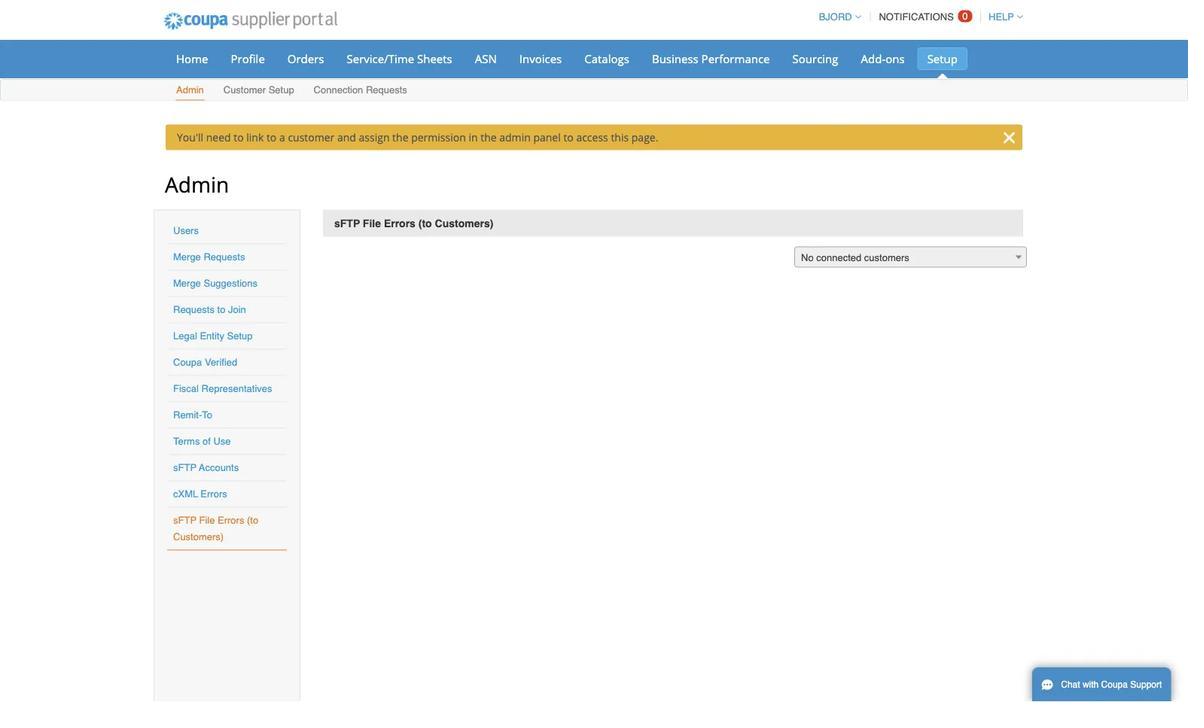 Task type: describe. For each thing, give the bounding box(es) containing it.
invoices link
[[510, 47, 572, 70]]

profile
[[231, 51, 265, 66]]

2 vertical spatial requests
[[173, 304, 215, 316]]

sourcing link
[[783, 47, 849, 70]]

page.
[[632, 130, 659, 145]]

legal
[[173, 331, 197, 342]]

home link
[[166, 47, 218, 70]]

customers) inside sftp file errors (to customers)
[[173, 532, 224, 543]]

chat with coupa support button
[[1033, 668, 1172, 703]]

business
[[652, 51, 699, 66]]

of
[[203, 436, 211, 447]]

panel
[[534, 130, 561, 145]]

coupa inside button
[[1102, 680, 1128, 691]]

admin link
[[176, 81, 205, 101]]

connection requests
[[314, 84, 407, 96]]

admin inside admin link
[[176, 84, 204, 96]]

terms of use
[[173, 436, 231, 447]]

remit-
[[173, 410, 202, 421]]

(to inside sftp file errors (to customers)
[[247, 515, 258, 527]]

this
[[611, 130, 629, 145]]

customer setup
[[224, 84, 294, 96]]

No connected customers field
[[795, 247, 1027, 269]]

verified
[[205, 357, 237, 368]]

customers
[[865, 252, 910, 264]]

use
[[214, 436, 231, 447]]

add-
[[861, 51, 886, 66]]

representatives
[[202, 383, 272, 395]]

home
[[176, 51, 208, 66]]

cxml errors
[[173, 489, 227, 500]]

cxml errors link
[[173, 489, 227, 500]]

cxml
[[173, 489, 198, 500]]

terms
[[173, 436, 200, 447]]

navigation containing notifications 0
[[813, 2, 1024, 32]]

1 the from the left
[[393, 130, 409, 145]]

chat
[[1062, 680, 1081, 691]]

connected
[[817, 252, 862, 264]]

users link
[[173, 225, 199, 237]]

notifications
[[879, 11, 954, 23]]

1 horizontal spatial file
[[363, 217, 381, 229]]

performance
[[702, 51, 770, 66]]

assign
[[359, 130, 390, 145]]

No connected customers text field
[[795, 247, 1027, 269]]

remit-to link
[[173, 410, 212, 421]]

sftp file errors (to customers) link
[[173, 515, 258, 543]]

sftp accounts link
[[173, 462, 239, 474]]

chat with coupa support
[[1062, 680, 1162, 691]]

requests to join link
[[173, 304, 246, 316]]

connection
[[314, 84, 363, 96]]

suggestions
[[204, 278, 258, 289]]

coupa supplier portal image
[[154, 2, 348, 40]]

permission
[[411, 130, 466, 145]]

sftp for sftp file errors (to customers) link
[[173, 515, 197, 527]]

and
[[337, 130, 356, 145]]

merge suggestions
[[173, 278, 258, 289]]

bjord link
[[813, 11, 862, 23]]

help
[[989, 11, 1015, 23]]

customer
[[288, 130, 335, 145]]

legal entity setup link
[[173, 331, 253, 342]]

to left a
[[267, 130, 277, 145]]

0 vertical spatial errors
[[384, 217, 416, 229]]

setup link
[[918, 47, 968, 70]]

users
[[173, 225, 199, 237]]

fiscal representatives link
[[173, 383, 272, 395]]

0 horizontal spatial coupa
[[173, 357, 202, 368]]

notifications 0
[[879, 11, 968, 23]]

1 vertical spatial errors
[[201, 489, 227, 500]]

connection requests link
[[313, 81, 408, 101]]

merge requests link
[[173, 252, 245, 263]]

no
[[801, 252, 814, 264]]

profile link
[[221, 47, 275, 70]]

1 horizontal spatial customers)
[[435, 217, 494, 229]]

add-ons link
[[852, 47, 915, 70]]

setup inside 'link'
[[928, 51, 958, 66]]

0
[[963, 11, 968, 22]]

requests for merge requests
[[204, 252, 245, 263]]

link
[[247, 130, 264, 145]]

2 vertical spatial setup
[[227, 331, 253, 342]]



Task type: locate. For each thing, give the bounding box(es) containing it.
to
[[202, 410, 212, 421]]

1 vertical spatial (to
[[247, 515, 258, 527]]

asn
[[475, 51, 497, 66]]

1 horizontal spatial (to
[[419, 217, 432, 229]]

0 horizontal spatial customers)
[[173, 532, 224, 543]]

0 vertical spatial file
[[363, 217, 381, 229]]

1 vertical spatial requests
[[204, 252, 245, 263]]

0 horizontal spatial (to
[[247, 515, 258, 527]]

sftp for 'sftp accounts' link
[[173, 462, 197, 474]]

requests up suggestions
[[204, 252, 245, 263]]

orders
[[288, 51, 324, 66]]

0 vertical spatial coupa
[[173, 357, 202, 368]]

with
[[1083, 680, 1099, 691]]

requests
[[366, 84, 407, 96], [204, 252, 245, 263], [173, 304, 215, 316]]

merge for merge requests
[[173, 252, 201, 263]]

business performance
[[652, 51, 770, 66]]

to left link in the left of the page
[[234, 130, 244, 145]]

coupa verified link
[[173, 357, 237, 368]]

0 vertical spatial setup
[[928, 51, 958, 66]]

0 vertical spatial merge
[[173, 252, 201, 263]]

sftp accounts
[[173, 462, 239, 474]]

fiscal
[[173, 383, 199, 395]]

merge for merge suggestions
[[173, 278, 201, 289]]

access
[[577, 130, 608, 145]]

2 merge from the top
[[173, 278, 201, 289]]

file inside sftp file errors (to customers)
[[199, 515, 215, 527]]

service/time sheets
[[347, 51, 452, 66]]

1 horizontal spatial coupa
[[1102, 680, 1128, 691]]

1 vertical spatial sftp file errors (to customers)
[[173, 515, 258, 543]]

merge requests
[[173, 252, 245, 263]]

help link
[[982, 11, 1024, 23]]

a
[[279, 130, 285, 145]]

join
[[228, 304, 246, 316]]

in
[[469, 130, 478, 145]]

to right panel
[[564, 130, 574, 145]]

0 vertical spatial customers)
[[435, 217, 494, 229]]

coupa verified
[[173, 357, 237, 368]]

admin down the you'll
[[165, 170, 229, 198]]

merge
[[173, 252, 201, 263], [173, 278, 201, 289]]

requests down service/time
[[366, 84, 407, 96]]

service/time
[[347, 51, 414, 66]]

terms of use link
[[173, 436, 231, 447]]

1 vertical spatial admin
[[165, 170, 229, 198]]

1 vertical spatial setup
[[269, 84, 294, 96]]

1 horizontal spatial the
[[481, 130, 497, 145]]

requests for connection requests
[[366, 84, 407, 96]]

the right assign
[[393, 130, 409, 145]]

merge down "users"
[[173, 252, 201, 263]]

to left join
[[217, 304, 226, 316]]

need
[[206, 130, 231, 145]]

0 horizontal spatial file
[[199, 515, 215, 527]]

2 horizontal spatial setup
[[928, 51, 958, 66]]

1 vertical spatial coupa
[[1102, 680, 1128, 691]]

ons
[[886, 51, 905, 66]]

2 vertical spatial sftp
[[173, 515, 197, 527]]

add-ons
[[861, 51, 905, 66]]

catalogs link
[[575, 47, 639, 70]]

0 horizontal spatial setup
[[227, 331, 253, 342]]

setup right customer
[[269, 84, 294, 96]]

1 merge from the top
[[173, 252, 201, 263]]

invoices
[[520, 51, 562, 66]]

requests up legal
[[173, 304, 215, 316]]

merge suggestions link
[[173, 278, 258, 289]]

merge down merge requests
[[173, 278, 201, 289]]

you'll
[[177, 130, 203, 145]]

entity
[[200, 331, 224, 342]]

0 vertical spatial (to
[[419, 217, 432, 229]]

coupa right with
[[1102, 680, 1128, 691]]

sftp file errors (to customers)
[[334, 217, 494, 229], [173, 515, 258, 543]]

customer
[[224, 84, 266, 96]]

1 vertical spatial file
[[199, 515, 215, 527]]

sourcing
[[793, 51, 839, 66]]

support
[[1131, 680, 1162, 691]]

legal entity setup
[[173, 331, 253, 342]]

file
[[363, 217, 381, 229], [199, 515, 215, 527]]

to
[[234, 130, 244, 145], [267, 130, 277, 145], [564, 130, 574, 145], [217, 304, 226, 316]]

0 vertical spatial sftp
[[334, 217, 360, 229]]

catalogs
[[585, 51, 630, 66]]

fiscal representatives
[[173, 383, 272, 395]]

asn link
[[465, 47, 507, 70]]

0 vertical spatial requests
[[366, 84, 407, 96]]

0 vertical spatial sftp file errors (to customers)
[[334, 217, 494, 229]]

bjord
[[819, 11, 852, 23]]

accounts
[[199, 462, 239, 474]]

1 horizontal spatial setup
[[269, 84, 294, 96]]

2 vertical spatial errors
[[218, 515, 244, 527]]

errors inside sftp file errors (to customers)
[[218, 515, 244, 527]]

1 vertical spatial merge
[[173, 278, 201, 289]]

1 vertical spatial sftp
[[173, 462, 197, 474]]

sftp inside sftp file errors (to customers)
[[173, 515, 197, 527]]

0 vertical spatial admin
[[176, 84, 204, 96]]

2 the from the left
[[481, 130, 497, 145]]

0 horizontal spatial sftp file errors (to customers)
[[173, 515, 258, 543]]

setup down the notifications 0
[[928, 51, 958, 66]]

no connected customers
[[801, 252, 910, 264]]

the right 'in'
[[481, 130, 497, 145]]

coupa
[[173, 357, 202, 368], [1102, 680, 1128, 691]]

0 horizontal spatial the
[[393, 130, 409, 145]]

errors
[[384, 217, 416, 229], [201, 489, 227, 500], [218, 515, 244, 527]]

setup
[[928, 51, 958, 66], [269, 84, 294, 96], [227, 331, 253, 342]]

service/time sheets link
[[337, 47, 462, 70]]

admin
[[500, 130, 531, 145]]

orders link
[[278, 47, 334, 70]]

customers)
[[435, 217, 494, 229], [173, 532, 224, 543]]

you'll need to link to a customer and assign the permission in the admin panel to access this page.
[[177, 130, 659, 145]]

requests inside connection requests link
[[366, 84, 407, 96]]

remit-to
[[173, 410, 212, 421]]

customer setup link
[[223, 81, 295, 101]]

requests to join
[[173, 304, 246, 316]]

1 horizontal spatial sftp file errors (to customers)
[[334, 217, 494, 229]]

1 vertical spatial customers)
[[173, 532, 224, 543]]

the
[[393, 130, 409, 145], [481, 130, 497, 145]]

admin down home link
[[176, 84, 204, 96]]

sheets
[[417, 51, 452, 66]]

setup down join
[[227, 331, 253, 342]]

coupa up fiscal at bottom
[[173, 357, 202, 368]]

business performance link
[[642, 47, 780, 70]]

navigation
[[813, 2, 1024, 32]]

admin
[[176, 84, 204, 96], [165, 170, 229, 198]]



